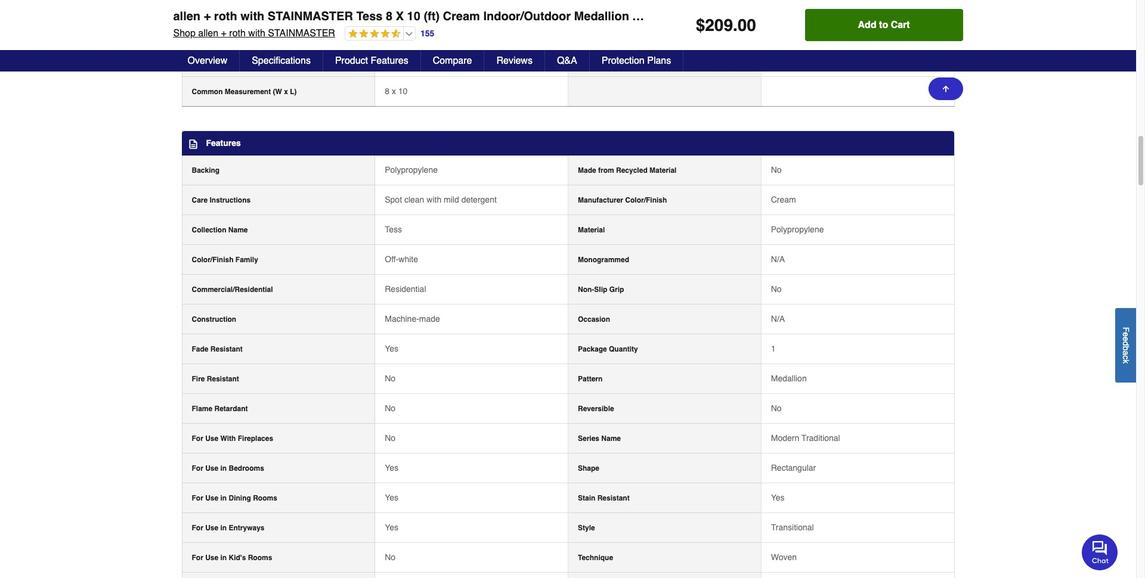 Task type: vqa. For each thing, say whether or not it's contained in the screenshot.
e
yes



Task type: locate. For each thing, give the bounding box(es) containing it.
30.1
[[772, 57, 788, 66]]

1 horizontal spatial ft
[[805, 27, 809, 37]]

collection
[[192, 226, 227, 235]]

modern traditional
[[772, 434, 841, 444]]

k
[[1122, 360, 1132, 364]]

tess down spot
[[385, 225, 402, 235]]

0 vertical spatial resistant
[[211, 346, 243, 354]]

rug
[[662, 10, 686, 23]]

0 vertical spatial n/a
[[772, 255, 786, 265]]

use left the entryways
[[205, 525, 219, 533]]

kid's
[[229, 555, 246, 563]]

for for yes
[[192, 495, 203, 503]]

flame retardant
[[192, 405, 248, 414]]

0 horizontal spatial features
[[206, 139, 241, 148]]

name for collection name
[[228, 226, 248, 235]]

1 horizontal spatial cream
[[772, 195, 797, 205]]

1 vertical spatial with
[[249, 28, 266, 39]]

name for series name
[[602, 435, 621, 444]]

1 vertical spatial actual
[[192, 58, 214, 66]]

for down for use with fireplaces
[[192, 465, 203, 474]]

e
[[1122, 332, 1132, 337], [1122, 337, 1132, 342]]

0 vertical spatial rooms
[[253, 495, 277, 503]]

material down the manufacturer
[[578, 226, 605, 235]]

8 x 10
[[385, 87, 408, 96]]

occasion
[[578, 316, 611, 324]]

with
[[241, 10, 265, 23], [249, 28, 266, 39], [427, 195, 442, 205]]

material
[[650, 167, 677, 175], [578, 226, 605, 235]]

+ up actual length (feet)
[[204, 10, 211, 23]]

roth
[[214, 10, 237, 23], [229, 28, 246, 39]]

1 vertical spatial medallion
[[772, 374, 807, 384]]

spot clean with mild detergent
[[385, 195, 497, 205]]

1 in from the top
[[221, 465, 227, 474]]

in left dining
[[221, 495, 227, 503]]

4 for from the top
[[192, 525, 203, 533]]

1 actual from the top
[[192, 28, 214, 37]]

compare button
[[421, 50, 485, 72]]

modern
[[772, 434, 800, 444]]

0 vertical spatial stainmaster
[[268, 10, 353, 23]]

fade
[[192, 346, 209, 354]]

with right length
[[249, 28, 266, 39]]

0 horizontal spatial name
[[228, 226, 248, 235]]

0 horizontal spatial medallion
[[575, 10, 630, 23]]

5 for from the top
[[192, 555, 203, 563]]

1 vertical spatial roth
[[229, 28, 246, 39]]

care instructions
[[192, 197, 251, 205]]

entryways
[[229, 525, 265, 533]]

x down 7.83
[[392, 87, 396, 96]]

2 actual from the top
[[192, 58, 214, 66]]

arrow up image
[[942, 84, 951, 94]]

4 in from the top
[[221, 555, 227, 563]]

common measurement (w x l)
[[192, 88, 297, 96]]

in for woven
[[221, 555, 227, 563]]

cream
[[443, 10, 480, 23], [772, 195, 797, 205]]

0 vertical spatial actual
[[192, 28, 214, 37]]

cart
[[892, 20, 911, 30]]

1 vertical spatial material
[[578, 226, 605, 235]]

medallion left area
[[575, 10, 630, 23]]

3 in from the top
[[221, 525, 227, 533]]

common
[[192, 88, 223, 96]]

features down 10.16
[[371, 56, 409, 66]]

use left dining
[[205, 495, 219, 503]]

1 vertical spatial +
[[221, 28, 227, 39]]

3 use from the top
[[205, 495, 219, 503]]

for use in entryways
[[192, 525, 265, 533]]

yes for 1
[[385, 345, 399, 354]]

recycled
[[617, 167, 648, 175]]

name right collection
[[228, 226, 248, 235]]

3 for from the top
[[192, 495, 203, 503]]

in for rectangular
[[221, 465, 227, 474]]

spot
[[385, 195, 402, 205]]

for
[[192, 435, 203, 444], [192, 465, 203, 474], [192, 495, 203, 503], [192, 525, 203, 533], [192, 555, 203, 563]]

0 horizontal spatial tess
[[357, 10, 383, 23]]

f e e d b a c k button
[[1116, 308, 1137, 383]]

name right "series"
[[602, 435, 621, 444]]

0 vertical spatial color/finish
[[626, 197, 668, 205]]

1 horizontal spatial tess
[[385, 225, 402, 235]]

1 horizontal spatial name
[[602, 435, 621, 444]]

1 vertical spatial 10
[[399, 87, 408, 96]]

ft left 10-
[[779, 27, 784, 37]]

1 vertical spatial color/finish
[[192, 256, 234, 265]]

0 vertical spatial cream
[[443, 10, 480, 23]]

resistant right stain
[[598, 495, 630, 503]]

for for transitional
[[192, 525, 203, 533]]

1 vertical spatial stainmaster
[[268, 28, 335, 39]]

color/finish
[[626, 197, 668, 205], [192, 256, 234, 265]]

(ft)
[[424, 10, 440, 23]]

5 use from the top
[[205, 555, 219, 563]]

1 for from the top
[[192, 435, 203, 444]]

1 e from the top
[[1122, 332, 1132, 337]]

features right notes image
[[206, 139, 241, 148]]

roth up width
[[229, 28, 246, 39]]

1 vertical spatial name
[[602, 435, 621, 444]]

allen right shop
[[198, 28, 219, 39]]

woven
[[772, 554, 797, 563]]

in left bedrooms
[[221, 465, 227, 474]]

tess up 4.6 stars image
[[357, 10, 383, 23]]

0 vertical spatial allen
[[173, 10, 201, 23]]

1 vertical spatial resistant
[[207, 376, 239, 384]]

manufacturer color/finish
[[578, 197, 668, 205]]

1 ft from the left
[[779, 27, 784, 37]]

2 in from the top
[[221, 495, 227, 503]]

shop allen + roth with stainmaster
[[173, 28, 335, 39]]

actual for 10.16
[[192, 28, 214, 37]]

with up shop allen + roth with stainmaster
[[241, 10, 265, 23]]

actual left length
[[192, 28, 214, 37]]

for left kid's
[[192, 555, 203, 563]]

8 down 7.83
[[385, 87, 390, 96]]

e up b
[[1122, 337, 1132, 342]]

1 horizontal spatial material
[[650, 167, 677, 175]]

(feet)
[[242, 28, 261, 37], [238, 58, 257, 66]]

0 vertical spatial features
[[371, 56, 409, 66]]

yes for transitional
[[385, 524, 399, 533]]

+
[[204, 10, 211, 23], [221, 28, 227, 39]]

actual left width
[[192, 58, 214, 66]]

in left the entryways
[[221, 525, 227, 533]]

e up the d
[[1122, 332, 1132, 337]]

$ 209 . 00
[[696, 16, 757, 35]]

8 left the x in the top of the page
[[386, 10, 393, 23]]

1 n/a from the top
[[772, 255, 786, 265]]

off-
[[385, 255, 399, 265]]

0 vertical spatial roth
[[214, 10, 237, 23]]

for use in kid's rooms
[[192, 555, 272, 563]]

stainmaster
[[268, 10, 353, 23], [268, 28, 335, 39]]

use left kid's
[[205, 555, 219, 563]]

for left dining
[[192, 495, 203, 503]]

rooms right dining
[[253, 495, 277, 503]]

ft right 8-
[[805, 27, 809, 37]]

shop
[[173, 28, 196, 39]]

1 use from the top
[[205, 435, 219, 444]]

2 vertical spatial resistant
[[598, 495, 630, 503]]

for down flame
[[192, 435, 203, 444]]

weight
[[578, 58, 602, 66]]

rooms right kid's
[[248, 555, 272, 563]]

1 vertical spatial rooms
[[248, 555, 272, 563]]

1 horizontal spatial color/finish
[[626, 197, 668, 205]]

yes
[[385, 345, 399, 354], [385, 464, 399, 474], [385, 494, 399, 503], [772, 494, 785, 503], [385, 524, 399, 533]]

0 vertical spatial tess
[[357, 10, 383, 23]]

actual length (feet)
[[192, 28, 261, 37]]

0 vertical spatial +
[[204, 10, 211, 23]]

in
[[221, 465, 227, 474], [221, 495, 227, 503], [221, 525, 227, 533], [221, 555, 227, 563]]

resistant right 'fade'
[[211, 346, 243, 354]]

collection name
[[192, 226, 248, 235]]

1 horizontal spatial features
[[371, 56, 409, 66]]

2 n/a from the top
[[772, 315, 786, 324]]

x left 10-
[[786, 27, 790, 37]]

4 use from the top
[[205, 525, 219, 533]]

in left kid's
[[221, 555, 227, 563]]

color/finish down collection
[[192, 256, 234, 265]]

for use with fireplaces
[[192, 435, 273, 444]]

8-
[[772, 27, 779, 37]]

yes for yes
[[385, 494, 399, 503]]

for for woven
[[192, 555, 203, 563]]

use left with
[[205, 435, 219, 444]]

10 down 7.83
[[399, 87, 408, 96]]

1 vertical spatial cream
[[772, 195, 797, 205]]

for up for use in kid's rooms
[[192, 525, 203, 533]]

1
[[772, 345, 776, 354]]

yes for rectangular
[[385, 464, 399, 474]]

1 vertical spatial polypropylene
[[772, 225, 825, 235]]

(feet) right length
[[242, 28, 261, 37]]

0 vertical spatial (feet)
[[242, 28, 261, 37]]

2 use from the top
[[205, 465, 219, 474]]

0 horizontal spatial ft
[[779, 27, 784, 37]]

color/finish down recycled
[[626, 197, 668, 205]]

reviews button
[[485, 50, 545, 72]]

for for modern traditional
[[192, 435, 203, 444]]

features
[[371, 56, 409, 66], [206, 139, 241, 148]]

roth up actual length (feet)
[[214, 10, 237, 23]]

with left mild
[[427, 195, 442, 205]]

a
[[1122, 351, 1132, 356]]

care
[[192, 197, 208, 205]]

2 for from the top
[[192, 465, 203, 474]]

polypropylene
[[385, 166, 438, 175], [772, 225, 825, 235]]

f
[[1122, 327, 1132, 332]]

0 vertical spatial polypropylene
[[385, 166, 438, 175]]

(feet) right width
[[238, 58, 257, 66]]

ft
[[779, 27, 784, 37], [805, 27, 809, 37]]

l)
[[290, 88, 297, 96]]

0 horizontal spatial +
[[204, 10, 211, 23]]

use left bedrooms
[[205, 465, 219, 474]]

n/a for off-white
[[772, 255, 786, 265]]

tess
[[357, 10, 383, 23], [385, 225, 402, 235]]

4.6 stars image
[[346, 29, 401, 40]]

monogrammed
[[578, 256, 630, 265]]

machine-
[[385, 315, 420, 324]]

fireplaces
[[238, 435, 273, 444]]

use for transitional
[[205, 525, 219, 533]]

product features
[[335, 56, 409, 66]]

1 vertical spatial allen
[[198, 28, 219, 39]]

material right recycled
[[650, 167, 677, 175]]

machine-made
[[385, 315, 440, 324]]

off-white
[[385, 255, 418, 265]]

0 horizontal spatial x
[[284, 88, 288, 96]]

10 right the x in the top of the page
[[407, 10, 421, 23]]

0 vertical spatial material
[[650, 167, 677, 175]]

allen up shop
[[173, 10, 201, 23]]

plans
[[648, 56, 672, 66]]

0 vertical spatial name
[[228, 226, 248, 235]]

1 horizontal spatial x
[[392, 87, 396, 96]]

x left l) at top left
[[284, 88, 288, 96]]

technique
[[578, 555, 614, 563]]

0 vertical spatial 8
[[386, 10, 393, 23]]

resistant right fire
[[207, 376, 239, 384]]

reviews
[[497, 56, 533, 66]]

1 vertical spatial n/a
[[772, 315, 786, 324]]

for for rectangular
[[192, 465, 203, 474]]

1 horizontal spatial polypropylene
[[772, 225, 825, 235]]

+ up the actual width (feet)
[[221, 28, 227, 39]]

1 vertical spatial (feet)
[[238, 58, 257, 66]]

1 horizontal spatial medallion
[[772, 374, 807, 384]]

add to cart
[[859, 20, 911, 30]]

retardant
[[215, 405, 248, 414]]

medallion down the 1
[[772, 374, 807, 384]]



Task type: describe. For each thing, give the bounding box(es) containing it.
rooms for no
[[248, 555, 272, 563]]

2 ft from the left
[[805, 27, 809, 37]]

fade resistant
[[192, 346, 243, 354]]

residential
[[385, 285, 426, 294]]

quantity
[[609, 346, 638, 354]]

resistant for yes
[[211, 346, 243, 354]]

209
[[706, 16, 734, 35]]

style
[[578, 525, 595, 533]]

.
[[734, 16, 738, 35]]

fire
[[192, 376, 205, 384]]

made
[[578, 167, 597, 175]]

family
[[236, 256, 258, 265]]

(feet) for 7.83
[[238, 58, 257, 66]]

pattern
[[578, 376, 603, 384]]

q&a button
[[545, 50, 590, 72]]

allen + roth with stainmaster tess 8 x 10 (ft) cream indoor/outdoor medallion area rug
[[173, 10, 686, 23]]

actual width (feet)
[[192, 58, 257, 66]]

use for rectangular
[[205, 465, 219, 474]]

from
[[599, 167, 615, 175]]

product features button
[[323, 50, 421, 72]]

for use in dining rooms
[[192, 495, 277, 503]]

use for woven
[[205, 555, 219, 563]]

dining
[[229, 495, 251, 503]]

instructions
[[210, 197, 251, 205]]

made from recycled material
[[578, 167, 677, 175]]

non-
[[578, 286, 595, 294]]

c
[[1122, 356, 1132, 360]]

1 vertical spatial tess
[[385, 225, 402, 235]]

weight (lbs.)
[[578, 58, 621, 66]]

1 vertical spatial features
[[206, 139, 241, 148]]

1 horizontal spatial +
[[221, 28, 227, 39]]

package
[[578, 346, 607, 354]]

transitional
[[772, 524, 814, 533]]

rectangular
[[772, 464, 817, 474]]

add
[[859, 20, 877, 30]]

area
[[633, 10, 659, 23]]

commercial/residential
[[192, 286, 273, 294]]

0 horizontal spatial cream
[[443, 10, 480, 23]]

indoor/outdoor
[[484, 10, 571, 23]]

x
[[396, 10, 404, 23]]

series name
[[578, 435, 621, 444]]

specifications
[[252, 56, 311, 66]]

8-ft x 10-ft
[[772, 27, 809, 37]]

construction
[[192, 316, 236, 324]]

1 vertical spatial 8
[[385, 87, 390, 96]]

2 vertical spatial with
[[427, 195, 442, 205]]

features inside button
[[371, 56, 409, 66]]

use for modern traditional
[[205, 435, 219, 444]]

in for transitional
[[221, 525, 227, 533]]

155
[[421, 28, 435, 38]]

0 vertical spatial 10
[[407, 10, 421, 23]]

use for yes
[[205, 495, 219, 503]]

2 e from the top
[[1122, 337, 1132, 342]]

specifications button
[[240, 50, 323, 72]]

grip
[[610, 286, 625, 294]]

in for yes
[[221, 495, 227, 503]]

white
[[399, 255, 418, 265]]

overview
[[188, 56, 228, 66]]

detergent
[[462, 195, 497, 205]]

mild
[[444, 195, 459, 205]]

resistant for no
[[207, 376, 239, 384]]

protection
[[602, 56, 645, 66]]

protection plans button
[[590, 50, 684, 72]]

with
[[221, 435, 236, 444]]

$
[[696, 16, 706, 35]]

width
[[216, 58, 236, 66]]

fire resistant
[[192, 376, 239, 384]]

(feet) for 10.16
[[242, 28, 261, 37]]

slip
[[595, 286, 608, 294]]

0 horizontal spatial color/finish
[[192, 256, 234, 265]]

for use in bedrooms
[[192, 465, 264, 474]]

chat invite button image
[[1083, 535, 1119, 571]]

00
[[738, 16, 757, 35]]

notes image
[[188, 139, 198, 149]]

reversible
[[578, 405, 615, 414]]

n/a for machine-made
[[772, 315, 786, 324]]

traditional
[[802, 434, 841, 444]]

10.16
[[385, 27, 406, 37]]

d
[[1122, 342, 1132, 346]]

stain resistant
[[578, 495, 630, 503]]

2 horizontal spatial x
[[786, 27, 790, 37]]

bedrooms
[[229, 465, 264, 474]]

q&a
[[557, 56, 578, 66]]

f e e d b a c k
[[1122, 327, 1132, 364]]

(lbs.)
[[604, 58, 621, 66]]

to
[[880, 20, 889, 30]]

0 horizontal spatial material
[[578, 226, 605, 235]]

color/finish family
[[192, 256, 258, 265]]

actual for 7.83
[[192, 58, 214, 66]]

measurement
[[225, 88, 271, 96]]

0 horizontal spatial polypropylene
[[385, 166, 438, 175]]

rooms for yes
[[253, 495, 277, 503]]

0 vertical spatial medallion
[[575, 10, 630, 23]]

b
[[1122, 346, 1132, 351]]

10-
[[792, 27, 805, 37]]

7.83
[[385, 57, 401, 66]]

backing
[[192, 167, 220, 175]]

series
[[578, 435, 600, 444]]

0 vertical spatial with
[[241, 10, 265, 23]]

length
[[216, 28, 240, 37]]

made
[[419, 315, 440, 324]]

manufacturer
[[578, 197, 624, 205]]

compare
[[433, 56, 472, 66]]



